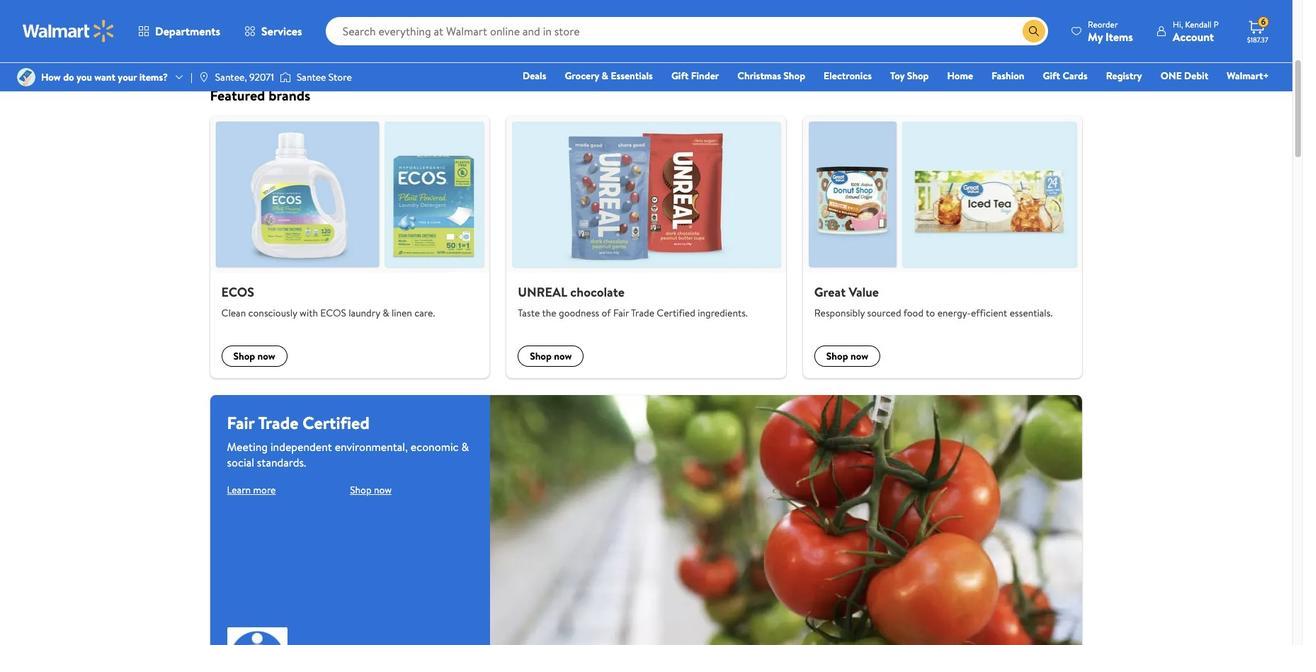 Task type: locate. For each thing, give the bounding box(es) containing it.
fair inside unreal chocolate taste the goodness  of fair trade certified   ingredients.
[[614, 306, 629, 320]]

shop down the
[[530, 349, 552, 364]]

shop
[[784, 69, 806, 83], [908, 69, 929, 83], [234, 349, 255, 364], [530, 349, 552, 364], [827, 349, 849, 364], [350, 483, 372, 498]]

sourced
[[868, 306, 902, 320]]

search icon image
[[1029, 26, 1040, 37]]

departments button
[[126, 14, 233, 48]]

certified left the ingredients.
[[657, 306, 696, 320]]

you
[[77, 70, 92, 84]]

0 horizontal spatial certified
[[303, 411, 370, 435]]

efficient
[[972, 306, 1008, 320]]

meeting
[[227, 439, 268, 455]]

1 horizontal spatial fair
[[614, 306, 629, 320]]

ecos up 'clean'
[[221, 283, 254, 301]]

now for clean
[[258, 349, 276, 364]]

trade inside fair trade certified meeting independent  environmental, economic & social standards.
[[258, 411, 299, 435]]

0 vertical spatial ecos
[[221, 283, 254, 301]]

hi,
[[1174, 18, 1184, 30]]

registry
[[1107, 69, 1143, 83]]

shop now for clean
[[234, 349, 276, 364]]

gift left cards
[[1044, 69, 1061, 83]]

&
[[602, 69, 609, 83], [383, 306, 389, 320], [462, 439, 469, 455]]

0 horizontal spatial fair
[[227, 411, 255, 435]]

 image
[[17, 68, 35, 86], [198, 72, 210, 83]]

unreal chocolate list item
[[498, 116, 795, 378]]

shop now down environmental,
[[350, 483, 392, 498]]

shop now
[[234, 349, 276, 364], [530, 349, 572, 364], [827, 349, 869, 364], [350, 483, 392, 498]]

1 vertical spatial certified
[[303, 411, 370, 435]]

now down consciously
[[258, 349, 276, 364]]

shop now inside great value list item
[[827, 349, 869, 364]]

& right grocery at top
[[602, 69, 609, 83]]

certified inside unreal chocolate taste the goodness  of fair trade certified   ingredients.
[[657, 306, 696, 320]]

grocery & essentials
[[565, 69, 653, 83]]

gift
[[672, 69, 689, 83], [1044, 69, 1061, 83]]

list
[[202, 116, 1092, 378]]

trade
[[631, 306, 655, 320], [258, 411, 299, 435]]

independent
[[271, 439, 332, 455]]

1 vertical spatial fair
[[227, 411, 255, 435]]

2 vertical spatial &
[[462, 439, 469, 455]]

reorder
[[1089, 18, 1119, 30]]

gift cards
[[1044, 69, 1088, 83]]

cards
[[1063, 69, 1088, 83]]

electronics link
[[818, 68, 879, 84]]

goodness
[[559, 306, 600, 320]]

one debit link
[[1155, 68, 1216, 84]]

great
[[815, 283, 846, 301]]

christmas
[[738, 69, 782, 83]]

learn more
[[227, 483, 276, 498]]

Walmart Site-Wide search field
[[326, 17, 1049, 45]]

1 horizontal spatial gift
[[1044, 69, 1061, 83]]

items
[[1106, 29, 1134, 44]]

0 vertical spatial certified
[[657, 306, 696, 320]]

shop down responsibly
[[827, 349, 849, 364]]

ecos clean consciously with ecos laundry & linen care.
[[221, 283, 435, 320]]

now
[[258, 349, 276, 364], [554, 349, 572, 364], [851, 349, 869, 364], [374, 483, 392, 498]]

gift left finder
[[672, 69, 689, 83]]

fair up 'meeting'
[[227, 411, 255, 435]]

finder
[[691, 69, 720, 83]]

Search search field
[[326, 17, 1049, 45]]

1 vertical spatial &
[[383, 306, 389, 320]]

essentials
[[611, 69, 653, 83]]

1 horizontal spatial certified
[[657, 306, 696, 320]]

92071
[[250, 70, 274, 84]]

gift finder
[[672, 69, 720, 83]]

fashion link
[[986, 68, 1032, 84]]

1 horizontal spatial &
[[462, 439, 469, 455]]

0 horizontal spatial  image
[[17, 68, 35, 86]]

ecos list item
[[202, 116, 498, 378]]

walmart+ link
[[1221, 68, 1276, 84]]

hi, kendall p account
[[1174, 18, 1220, 44]]

ecos
[[221, 283, 254, 301], [321, 306, 346, 320]]

shop now inside ecos "list item"
[[234, 349, 276, 364]]

value
[[849, 283, 880, 301]]

santee store
[[297, 70, 352, 84]]

& left linen at the top left of page
[[383, 306, 389, 320]]

santee
[[297, 70, 326, 84]]

now inside great value list item
[[851, 349, 869, 364]]

registry link
[[1100, 68, 1149, 84]]

now for chocolate
[[554, 349, 572, 364]]

certified up independent
[[303, 411, 370, 435]]

shop now inside unreal chocolate list item
[[530, 349, 572, 364]]

learn
[[227, 483, 251, 498]]

1 horizontal spatial trade
[[631, 306, 655, 320]]

0 horizontal spatial gift
[[672, 69, 689, 83]]

christmas shop link
[[732, 68, 812, 84]]

more
[[253, 483, 276, 498]]

& right "economic"
[[462, 439, 469, 455]]

 image for how do you want your items?
[[17, 68, 35, 86]]

shop down 'clean'
[[234, 349, 255, 364]]

6 $187.37
[[1248, 16, 1269, 45]]

walmart image
[[23, 20, 115, 43]]

1 vertical spatial trade
[[258, 411, 299, 435]]

great value list item
[[795, 116, 1092, 378]]

 image right the | at left top
[[198, 72, 210, 83]]

shop now down responsibly
[[827, 349, 869, 364]]

your
[[118, 70, 137, 84]]

taste
[[518, 306, 540, 320]]

now down responsibly
[[851, 349, 869, 364]]

2 horizontal spatial &
[[602, 69, 609, 83]]

ingredients.
[[698, 306, 748, 320]]

0 vertical spatial trade
[[631, 306, 655, 320]]

 image left how
[[17, 68, 35, 86]]

account
[[1174, 29, 1215, 44]]

economic
[[411, 439, 459, 455]]

2 gift from the left
[[1044, 69, 1061, 83]]

electronics
[[824, 69, 872, 83]]

0 vertical spatial &
[[602, 69, 609, 83]]

shop now down consciously
[[234, 349, 276, 364]]

now inside ecos "list item"
[[258, 349, 276, 364]]

toy shop link
[[884, 68, 936, 84]]

featured brands
[[210, 86, 311, 105]]

grocery & essentials link
[[559, 68, 660, 84]]

now inside unreal chocolate list item
[[554, 349, 572, 364]]

christmas shop
[[738, 69, 806, 83]]

0 horizontal spatial &
[[383, 306, 389, 320]]

to
[[926, 306, 936, 320]]

shop now down the
[[530, 349, 572, 364]]

gift finder link
[[665, 68, 726, 84]]

ecos right with
[[321, 306, 346, 320]]

home link
[[941, 68, 980, 84]]

fair inside fair trade certified meeting independent  environmental, economic & social standards.
[[227, 411, 255, 435]]

unreal chocolate taste the goodness  of fair trade certified   ingredients.
[[518, 283, 748, 320]]

shop right 'toy'
[[908, 69, 929, 83]]

 image
[[280, 70, 291, 84]]

now down the
[[554, 349, 572, 364]]

0 vertical spatial fair
[[614, 306, 629, 320]]

list containing ecos
[[202, 116, 1092, 378]]

laundry
[[349, 306, 380, 320]]

1 gift from the left
[[672, 69, 689, 83]]

fair right of
[[614, 306, 629, 320]]

0 horizontal spatial trade
[[258, 411, 299, 435]]

trade right of
[[631, 306, 655, 320]]

1 horizontal spatial  image
[[198, 72, 210, 83]]

trade up independent
[[258, 411, 299, 435]]

standards.
[[257, 455, 306, 471]]

certified
[[657, 306, 696, 320], [303, 411, 370, 435]]

1 horizontal spatial ecos
[[321, 306, 346, 320]]



Task type: vqa. For each thing, say whether or not it's contained in the screenshot.
Certified
yes



Task type: describe. For each thing, give the bounding box(es) containing it.
do
[[63, 70, 74, 84]]

how do you want your items?
[[41, 70, 168, 84]]

toy shop
[[891, 69, 929, 83]]

linen
[[392, 306, 412, 320]]

& inside the 'grocery & essentials' "link"
[[602, 69, 609, 83]]

*see details button
[[227, 41, 270, 53]]

santee,
[[215, 70, 247, 84]]

details
[[246, 41, 270, 53]]

deals
[[523, 69, 547, 83]]

shop right christmas
[[784, 69, 806, 83]]

shop now for value
[[827, 349, 869, 364]]

unreal
[[518, 283, 568, 301]]

store
[[329, 70, 352, 84]]

items?
[[139, 70, 168, 84]]

trade inside unreal chocolate taste the goodness  of fair trade certified   ingredients.
[[631, 306, 655, 320]]

shop now for chocolate
[[530, 349, 572, 364]]

 image for santee, 92071
[[198, 72, 210, 83]]

energy-
[[938, 306, 972, 320]]

featured
[[210, 86, 265, 105]]

learn more link
[[227, 483, 276, 498]]

shop inside ecos "list item"
[[234, 349, 255, 364]]

food
[[904, 306, 924, 320]]

toy
[[891, 69, 905, 83]]

brands
[[269, 86, 311, 105]]

fashion
[[992, 69, 1025, 83]]

fair trade certified. meeting rigorous environmental, economic and social standards. shop now. learn more. image
[[227, 628, 288, 646]]

|
[[191, 70, 193, 84]]

1 vertical spatial ecos
[[321, 306, 346, 320]]

debit
[[1185, 69, 1209, 83]]

& inside the ecos clean consciously with ecos laundry & linen care.
[[383, 306, 389, 320]]

*see
[[227, 41, 244, 53]]

certified inside fair trade certified meeting independent  environmental, economic & social standards.
[[303, 411, 370, 435]]

gift cards link
[[1037, 68, 1095, 84]]

reorder my items
[[1089, 18, 1134, 44]]

shop inside great value list item
[[827, 349, 849, 364]]

shop inside unreal chocolate list item
[[530, 349, 552, 364]]

shop now link
[[350, 483, 392, 498]]

home
[[948, 69, 974, 83]]

santee, 92071
[[215, 70, 274, 84]]

care.
[[415, 306, 435, 320]]

responsibly
[[815, 306, 865, 320]]

social
[[227, 455, 254, 471]]

my
[[1089, 29, 1104, 44]]

fair trade certified meeting independent  environmental, economic & social standards.
[[227, 411, 469, 471]]

with
[[300, 306, 318, 320]]

gift for gift finder
[[672, 69, 689, 83]]

deals link
[[517, 68, 553, 84]]

clean
[[221, 306, 246, 320]]

great value responsibly sourced food to energy-efficient essentials.
[[815, 283, 1053, 320]]

now down environmental,
[[374, 483, 392, 498]]

essentials.
[[1010, 306, 1053, 320]]

p
[[1215, 18, 1220, 30]]

kendall
[[1186, 18, 1213, 30]]

grocery
[[565, 69, 600, 83]]

consciously
[[248, 306, 297, 320]]

$187.37
[[1248, 35, 1269, 45]]

& inside fair trade certified meeting independent  environmental, economic & social standards.
[[462, 439, 469, 455]]

walmart+
[[1228, 69, 1270, 83]]

6
[[1262, 16, 1267, 28]]

departments
[[155, 23, 220, 39]]

services button
[[233, 14, 314, 48]]

the
[[542, 306, 557, 320]]

want
[[94, 70, 116, 84]]

one debit
[[1161, 69, 1209, 83]]

environmental,
[[335, 439, 408, 455]]

0 horizontal spatial ecos
[[221, 283, 254, 301]]

of
[[602, 306, 611, 320]]

services
[[262, 23, 302, 39]]

*see details
[[227, 41, 270, 53]]

chocolate
[[571, 283, 625, 301]]

how
[[41, 70, 61, 84]]

one
[[1161, 69, 1183, 83]]

shop down environmental,
[[350, 483, 372, 498]]

gift for gift cards
[[1044, 69, 1061, 83]]

now for value
[[851, 349, 869, 364]]



